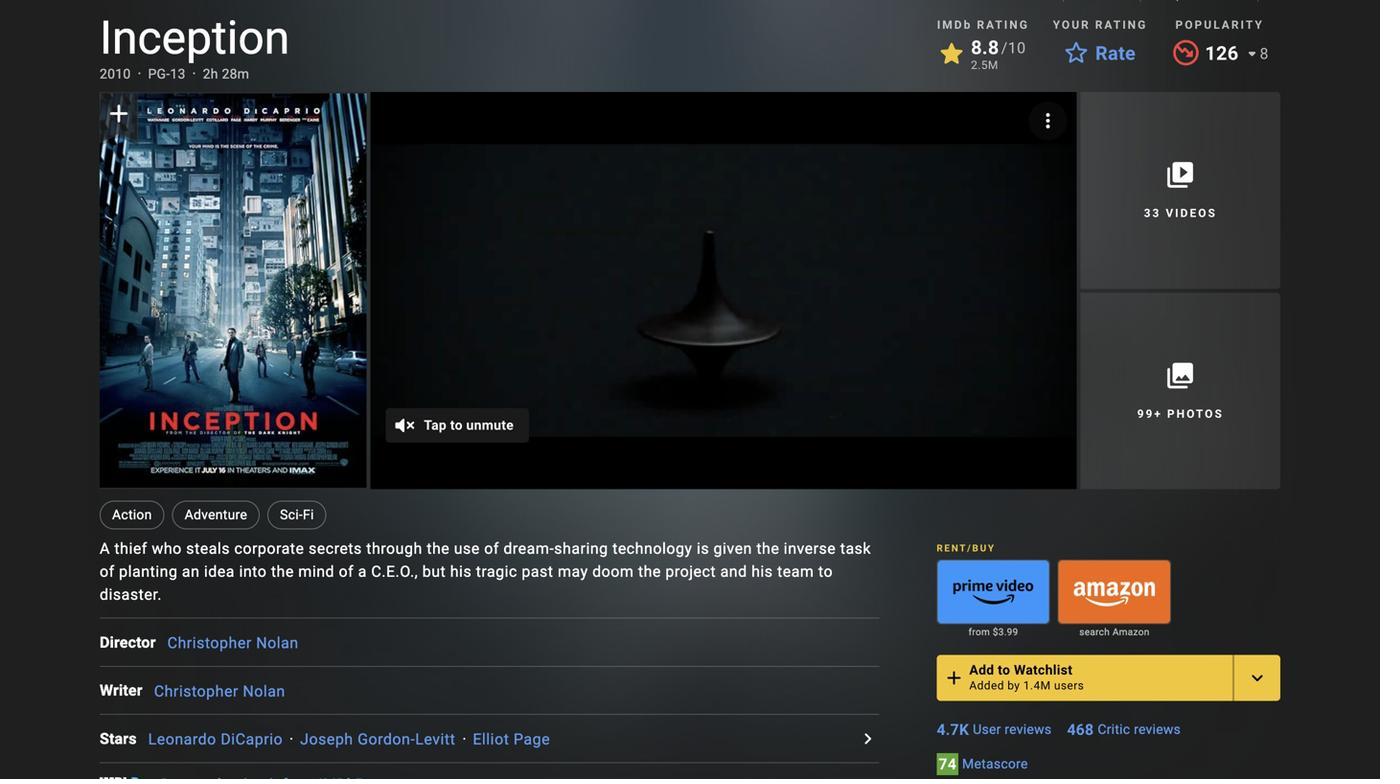 Task type: describe. For each thing, give the bounding box(es) containing it.
search amazon
[[1080, 627, 1150, 638]]

dream-
[[504, 540, 554, 558]]

sci-fi
[[280, 507, 314, 523]]

a thief who steals corporate secrets through the use of dream-sharing technology is given the inverse task of planting an idea into the mind of a c.e.o., but his tragic past may doom the project and his team to disaster.
[[100, 540, 872, 604]]

reviews for 4.7k
[[1005, 722, 1052, 738]]

users
[[1055, 679, 1085, 693]]

8
[[1260, 45, 1269, 63]]

see full cast and crew element for director's christopher nolan button
[[100, 631, 167, 654]]

amazon
[[1113, 627, 1150, 638]]

page
[[514, 731, 550, 749]]

pg-13 button
[[148, 65, 186, 84]]

2 his from the left
[[752, 563, 773, 581]]

imdb
[[938, 18, 973, 32]]

tap to unmute
[[424, 418, 514, 434]]

inverse
[[784, 540, 836, 558]]

writer
[[100, 682, 143, 700]]

mind
[[298, 563, 335, 581]]

rate button
[[1054, 36, 1148, 71]]

christopher for writer
[[154, 682, 239, 701]]

unmute
[[467, 418, 514, 434]]

c.e.o.,
[[371, 563, 418, 581]]

by
[[1008, 679, 1021, 693]]

468
[[1067, 721, 1094, 739]]

group for search amazon
[[1058, 560, 1172, 625]]

idea
[[204, 563, 235, 581]]

to inside a thief who steals corporate secrets through the use of dream-sharing technology is given the inverse task of planting an idea into the mind of a c.e.o., but his tragic past may doom the project and his team to disaster.
[[819, 563, 833, 581]]

33 videos
[[1144, 207, 1218, 220]]

see full cast and crew image
[[856, 728, 879, 751]]

from $3.99 link
[[937, 625, 1051, 640]]

tap
[[424, 418, 447, 434]]

view all topics image
[[1157, 0, 1180, 2]]

leonardo dicaprio
[[148, 731, 283, 749]]

1 horizontal spatial of
[[339, 563, 354, 581]]

team
[[778, 563, 814, 581]]

33 videos button
[[1081, 92, 1281, 289]]

74 metascore
[[939, 756, 1029, 774]]

secrets
[[309, 540, 362, 558]]

past
[[522, 563, 554, 581]]

group for from $3.99
[[937, 560, 1051, 625]]

13
[[170, 66, 186, 82]]

joseph gordon-levitt
[[300, 731, 456, 749]]

critic
[[1098, 722, 1131, 738]]

from $3.99
[[969, 627, 1019, 638]]

leonardo dicaprio, tom berenger, michael caine, lukas haas, marion cotillard, joseph gordon-levitt, tom hardy, elliot page, ken watanabe, and dileep rao in inception (2010) image
[[100, 94, 367, 488]]

stars
[[100, 730, 137, 748]]

christopher nolan for writer
[[154, 682, 285, 701]]

leonardo
[[148, 731, 216, 749]]

2h 28m
[[203, 66, 249, 82]]

use
[[454, 540, 480, 558]]

reviews for 468
[[1134, 722, 1181, 738]]

watch on prime video image
[[938, 561, 1050, 624]]

elliot page button
[[473, 731, 550, 749]]

search amazon link
[[1058, 625, 1172, 640]]

fi
[[303, 507, 314, 523]]

disaster.
[[100, 586, 162, 604]]

add
[[970, 663, 995, 678]]

sci-fi button
[[268, 501, 327, 530]]

christopher nolan button for writer
[[154, 682, 285, 701]]

planting
[[119, 563, 178, 581]]

99+
[[1138, 408, 1163, 421]]

4.7k
[[937, 721, 970, 739]]

126
[[1206, 42, 1239, 65]]

2 horizontal spatial of
[[484, 540, 499, 558]]

watch 10th anniversary dream trailer element
[[370, 92, 1077, 490]]

search
[[1080, 627, 1110, 638]]

$3.99
[[993, 627, 1019, 638]]

videos
[[1166, 207, 1218, 220]]

christopher for director
[[167, 634, 252, 652]]

rate
[[1096, 42, 1136, 65]]

search on amazon image
[[1059, 561, 1171, 624]]

0 horizontal spatial of
[[100, 563, 115, 581]]

steals
[[186, 540, 230, 558]]

director
[[100, 634, 156, 652]]

2h
[[203, 66, 218, 82]]

1 his from the left
[[450, 563, 472, 581]]



Task type: vqa. For each thing, say whether or not it's contained in the screenshot.
the topmost Christopher Nolan
yes



Task type: locate. For each thing, give the bounding box(es) containing it.
his right and
[[752, 563, 773, 581]]

to up by on the bottom of page
[[998, 663, 1011, 678]]

gordon-
[[358, 731, 415, 749]]

1 horizontal spatial his
[[752, 563, 773, 581]]

sci-
[[280, 507, 303, 523]]

sharing
[[554, 540, 609, 558]]

the up but
[[427, 540, 450, 558]]

pg-
[[148, 66, 170, 82]]

74
[[939, 756, 957, 774]]

1 vertical spatial see full cast and crew element
[[100, 679, 154, 702]]

8.8 / 10 2.5m
[[971, 36, 1027, 72]]

1 vertical spatial christopher
[[154, 682, 239, 701]]

volume off image
[[393, 414, 416, 437]]

adventure
[[185, 507, 247, 523]]

your rating
[[1053, 18, 1148, 32]]

photos
[[1168, 408, 1224, 421]]

arrow drop down image
[[1241, 42, 1264, 65]]

2 horizontal spatial group
[[1058, 560, 1172, 625]]

2.5m
[[971, 58, 999, 72]]

33
[[1144, 207, 1161, 220]]

reviews inside 468 critic reviews
[[1134, 722, 1181, 738]]

see full cast and crew element containing director
[[100, 631, 167, 654]]

reviews inside 4.7k user reviews
[[1005, 722, 1052, 738]]

technology
[[613, 540, 693, 558]]

28m
[[222, 66, 249, 82]]

/
[[1002, 39, 1008, 57]]

see full cast and crew element containing writer
[[100, 679, 154, 702]]

8.8
[[971, 36, 1000, 59]]

christopher up leonardo
[[154, 682, 239, 701]]

2 reviews from the left
[[1134, 722, 1181, 738]]

a
[[100, 540, 110, 558]]

see full cast and crew element for writer christopher nolan button
[[100, 679, 154, 702]]

0 horizontal spatial to
[[450, 418, 463, 434]]

adventure button
[[172, 501, 260, 530]]

christopher nolan button up leonardo dicaprio
[[154, 682, 285, 701]]

see full cast and crew element down disaster.
[[100, 631, 167, 654]]

reviews right critic
[[1134, 722, 1181, 738]]

1 horizontal spatial rating
[[1096, 18, 1148, 32]]

0 horizontal spatial rating
[[977, 18, 1030, 32]]

the down technology
[[638, 563, 662, 581]]

0 horizontal spatial reviews
[[1005, 722, 1052, 738]]

video player application
[[370, 92, 1077, 490]]

christopher nolan down idea
[[167, 634, 299, 652]]

1 vertical spatial christopher nolan button
[[154, 682, 285, 701]]

a
[[358, 563, 367, 581]]

search amazon group
[[1058, 560, 1172, 640]]

2 horizontal spatial to
[[998, 663, 1011, 678]]

1 see full cast and crew element from the top
[[100, 631, 167, 654]]

reviews right user
[[1005, 722, 1052, 738]]

christopher nolan up leonardo dicaprio
[[154, 682, 285, 701]]

2010
[[100, 66, 131, 82]]

christopher down idea
[[167, 634, 252, 652]]

but
[[423, 563, 446, 581]]

add title to another list image
[[1246, 667, 1269, 690]]

tragic
[[476, 563, 518, 581]]

99+ photos
[[1138, 408, 1224, 421]]

1 vertical spatial to
[[819, 563, 833, 581]]

his down the use
[[450, 563, 472, 581]]

1 reviews from the left
[[1005, 722, 1052, 738]]

share on social media image
[[1269, 0, 1292, 2]]

video autoplay preference image
[[1037, 109, 1060, 132]]

an
[[182, 563, 200, 581]]

2 see full cast and crew element from the top
[[100, 679, 154, 702]]

nolan down into
[[256, 634, 299, 652]]

rating for imdb rating
[[977, 18, 1030, 32]]

doom
[[593, 563, 634, 581]]

elliot page
[[473, 731, 550, 749]]

action
[[112, 507, 152, 523]]

is
[[697, 540, 710, 558]]

joseph
[[300, 731, 353, 749]]

1 horizontal spatial to
[[819, 563, 833, 581]]

rating
[[977, 18, 1030, 32], [1096, 18, 1148, 32]]

0 vertical spatial christopher nolan
[[167, 634, 299, 652]]

to inside add to watchlist added by 1.4m users
[[998, 663, 1011, 678]]

group
[[100, 92, 367, 490], [937, 560, 1051, 625], [1058, 560, 1172, 625]]

0 vertical spatial nolan
[[256, 634, 299, 652]]

stars button
[[100, 728, 148, 751]]

thief
[[114, 540, 148, 558]]

christopher nolan for director
[[167, 634, 299, 652]]

2010 button
[[100, 65, 131, 84]]

0 horizontal spatial group
[[100, 92, 367, 490]]

see full cast and crew element down director
[[100, 679, 154, 702]]

and
[[721, 563, 748, 581]]

christopher nolan button for director
[[167, 634, 299, 652]]

to right tap
[[450, 418, 463, 434]]

dicaprio
[[221, 731, 283, 749]]

from
[[969, 627, 991, 638]]

to
[[450, 418, 463, 434], [819, 563, 833, 581], [998, 663, 1011, 678]]

nolan for director
[[256, 634, 299, 652]]

to inside button
[[450, 418, 463, 434]]

0 horizontal spatial his
[[450, 563, 472, 581]]

imdb rating
[[938, 18, 1030, 32]]

of left the a
[[339, 563, 354, 581]]

the
[[427, 540, 450, 558], [757, 540, 780, 558], [271, 563, 294, 581], [638, 563, 662, 581]]

task
[[841, 540, 872, 558]]

from $3.99 group
[[937, 560, 1051, 640]]

nolan
[[256, 634, 299, 652], [243, 682, 285, 701]]

reviews
[[1005, 722, 1052, 738], [1134, 722, 1181, 738]]

nolan up the dicaprio
[[243, 682, 285, 701]]

the down corporate
[[271, 563, 294, 581]]

into
[[239, 563, 267, 581]]

see full cast and crew element
[[100, 631, 167, 654], [100, 679, 154, 702]]

through
[[367, 540, 423, 558]]

popularity
[[1176, 18, 1265, 32]]

99+ photos button
[[1081, 293, 1281, 490]]

1 vertical spatial christopher nolan
[[154, 682, 285, 701]]

pg-13
[[148, 66, 186, 82]]

elliot
[[473, 731, 510, 749]]

to down inverse
[[819, 563, 833, 581]]

metascore
[[963, 757, 1029, 772]]

1 rating from the left
[[977, 18, 1030, 32]]

0 vertical spatial see full cast and crew element
[[100, 631, 167, 654]]

0 vertical spatial christopher
[[167, 634, 252, 652]]

joseph gordon-levitt button
[[300, 731, 456, 749]]

4.7k user reviews
[[937, 721, 1052, 739]]

tap to unmute group
[[370, 92, 1077, 490]]

levitt
[[415, 731, 456, 749]]

christopher nolan button down idea
[[167, 634, 299, 652]]

2 vertical spatial to
[[998, 663, 1011, 678]]

may
[[558, 563, 588, 581]]

nolan for writer
[[243, 682, 285, 701]]

action button
[[100, 501, 165, 530]]

of down a
[[100, 563, 115, 581]]

0 vertical spatial to
[[450, 418, 463, 434]]

a thief who steals corporate secrets through the use of dream-sharing technology is given the inverse task of planting an idea into the mind of a c.e.o. image
[[370, 92, 1077, 490]]

rating for your rating
[[1096, 18, 1148, 32]]

rating up /
[[977, 18, 1030, 32]]

tap to unmute button
[[386, 409, 529, 444]]

1 horizontal spatial group
[[937, 560, 1051, 625]]

1 horizontal spatial reviews
[[1134, 722, 1181, 738]]

user
[[973, 722, 1002, 738]]

0 vertical spatial christopher nolan button
[[167, 634, 299, 652]]

1 vertical spatial nolan
[[243, 682, 285, 701]]

to for add
[[998, 663, 1011, 678]]

added
[[970, 679, 1005, 693]]

rating up the 'rate'
[[1096, 18, 1148, 32]]

leonardo dicaprio button
[[148, 731, 283, 749]]

the right given
[[757, 540, 780, 558]]

given
[[714, 540, 753, 558]]

christopher nolan button
[[167, 634, 299, 652], [154, 682, 285, 701]]

to for tap
[[450, 418, 463, 434]]

of up tragic
[[484, 540, 499, 558]]

of
[[484, 540, 499, 558], [100, 563, 115, 581], [339, 563, 354, 581]]

who
[[152, 540, 182, 558]]

2 rating from the left
[[1096, 18, 1148, 32]]

his
[[450, 563, 472, 581], [752, 563, 773, 581]]

add image
[[943, 667, 966, 690]]

1.4m
[[1024, 679, 1051, 693]]

inception
[[100, 11, 290, 65]]

watchlist
[[1014, 663, 1073, 678]]

rent/buy
[[937, 543, 996, 554]]



